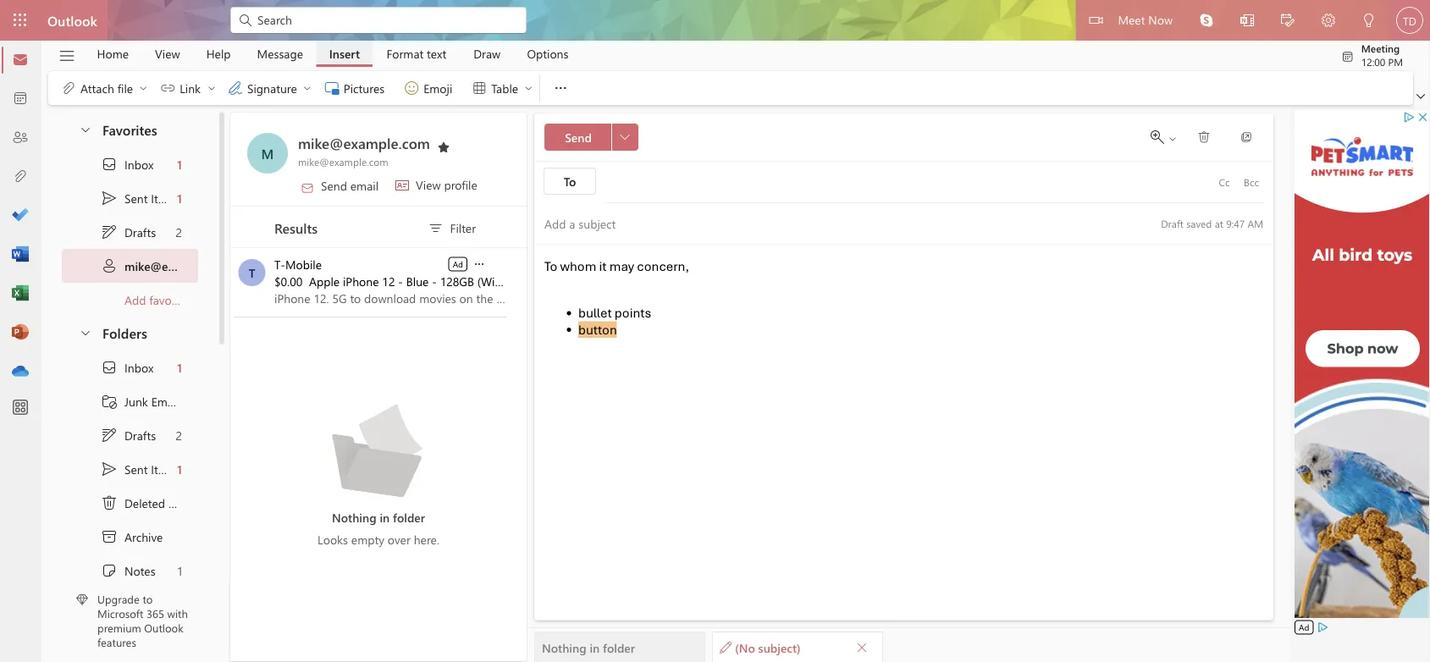 Task type: vqa. For each thing, say whether or not it's contained in the screenshot.
 2
yes



Task type: describe. For each thing, give the bounding box(es) containing it.

[[427, 220, 444, 237]]

 filter
[[427, 220, 476, 237]]

mike@example.com button
[[298, 133, 430, 155]]

emoji
[[424, 80, 452, 96]]

m
[[261, 144, 274, 162]]

whom it
[[560, 258, 607, 275]]

profile
[[444, 177, 477, 193]]

iphone
[[343, 273, 379, 289]]


[[856, 642, 868, 653]]

 inside  table 
[[524, 83, 534, 93]]

$0.00
[[274, 273, 303, 289]]

9:47
[[1226, 216, 1245, 230]]

saved
[[1187, 216, 1212, 230]]

message button
[[244, 41, 316, 67]]


[[396, 179, 409, 192]]

mike@example.com application
[[0, 0, 1430, 662]]


[[101, 393, 118, 410]]

files image
[[12, 169, 29, 185]]

to for to
[[564, 173, 576, 189]]

mobile
[[285, 256, 322, 272]]

monthly
[[525, 273, 569, 289]]

insert button
[[316, 41, 373, 67]]

bullet
[[578, 305, 612, 321]]

 tree item
[[62, 520, 198, 554]]

to
[[143, 592, 153, 607]]


[[101, 562, 118, 579]]

 
[[1151, 130, 1178, 144]]

favorite
[[149, 292, 189, 308]]


[[1200, 14, 1214, 27]]

nothing for nothing in folder looks empty over here.
[[332, 510, 377, 525]]

 button
[[1187, 124, 1221, 151]]

 button
[[1349, 0, 1390, 43]]

inbox for 
[[124, 360, 154, 375]]

drafts for 
[[124, 224, 156, 240]]

mike@example.com image
[[247, 133, 288, 174]]

$0.00 apple iphone 12 - blue - 128gb (with 24 monthly payments)
[[274, 273, 626, 289]]

1  tree item from the top
[[62, 181, 198, 215]]

add
[[124, 292, 146, 308]]

sent inside favorites tree
[[124, 190, 148, 206]]

folder for nothing in folder looks empty over here.
[[393, 510, 425, 525]]

premium features image
[[76, 594, 88, 606]]

concern,
[[637, 258, 689, 275]]


[[720, 642, 732, 653]]

Message body, press Alt+F10 to exit text field
[[545, 258, 1264, 494]]


[[1241, 14, 1254, 27]]

drafts for 
[[124, 427, 156, 443]]

 for  dropdown button
[[473, 257, 486, 271]]

excel image
[[12, 285, 29, 302]]


[[1240, 130, 1253, 144]]

tree inside mike@example.com application
[[62, 351, 198, 662]]

 inside folders "tree item"
[[79, 326, 92, 339]]

2 horizontal spatial 
[[1417, 92, 1425, 101]]

 for  deleted items
[[101, 495, 118, 512]]


[[301, 181, 314, 194]]

junk
[[124, 394, 148, 409]]

 button for favorites
[[70, 113, 99, 145]]


[[60, 80, 77, 97]]

 inside  attach file 
[[138, 83, 148, 93]]

in for nothing in folder looks empty over here.
[[380, 510, 390, 525]]

help button
[[194, 41, 244, 67]]

favorites
[[102, 120, 157, 138]]

mike@example.com inside  mike@example.com
[[124, 258, 233, 274]]

notes
[[124, 563, 155, 579]]


[[237, 12, 254, 29]]

2 - from the left
[[432, 273, 437, 289]]

 view profile
[[396, 177, 477, 193]]

outlook link
[[47, 0, 97, 41]]

 inside the favorites tree item
[[79, 122, 92, 136]]

message
[[257, 46, 303, 61]]

 inside  
[[1168, 134, 1178, 144]]

 notes
[[101, 562, 155, 579]]

 inside 'reading pane' main content
[[620, 132, 630, 142]]

 button
[[1227, 0, 1268, 43]]

email
[[350, 177, 379, 193]]

12
[[382, 273, 395, 289]]

 tree item
[[62, 554, 198, 588]]

meet
[[1118, 11, 1145, 27]]

folders
[[102, 323, 147, 342]]

3 1 from the top
[[177, 360, 182, 375]]

subject)
[[758, 640, 801, 655]]


[[1281, 14, 1295, 27]]

 emoji
[[403, 80, 452, 97]]

to whom it may concern,
[[545, 258, 689, 275]]

 inbox for 
[[101, 156, 154, 173]]

 inside tree
[[101, 461, 118, 478]]

button
[[578, 321, 617, 338]]

cc button
[[1211, 169, 1238, 196]]

set your advertising preferences image
[[1316, 621, 1330, 634]]

folders tree item
[[62, 317, 198, 351]]

draft
[[1161, 216, 1184, 230]]

 send email
[[301, 177, 379, 194]]

1 horizontal spatial ad
[[1299, 622, 1310, 633]]

to for to whom it may concern,
[[545, 258, 557, 275]]

 button
[[50, 41, 84, 70]]

message list section
[[230, 113, 626, 661]]

 inside ' signature '
[[302, 83, 312, 93]]

2 sent from the top
[[124, 461, 148, 477]]

draft saved at 9:47 am
[[1161, 216, 1264, 230]]

 table 
[[471, 80, 534, 97]]

favorites tree
[[62, 107, 233, 317]]

12:00
[[1362, 55, 1386, 68]]

 button
[[205, 75, 219, 102]]

mail image
[[12, 52, 29, 69]]

email
[[151, 394, 179, 409]]

 (no subject)
[[720, 640, 801, 655]]

at
[[1215, 216, 1224, 230]]

4 1 from the top
[[177, 461, 182, 477]]

 sent items 1 inside favorites tree
[[101, 190, 182, 207]]

2  tree item from the top
[[62, 452, 198, 486]]

may
[[610, 258, 634, 275]]

(with
[[477, 273, 506, 289]]

 attach file 
[[60, 80, 148, 97]]

 button
[[430, 135, 457, 157]]


[[101, 257, 118, 274]]

draw
[[474, 46, 501, 61]]

include group
[[52, 71, 536, 105]]


[[101, 528, 118, 545]]

outlook inside banner
[[47, 11, 97, 29]]

tab list inside mike@example.com application
[[84, 41, 582, 67]]

reading pane main content
[[528, 106, 1291, 662]]

filter
[[450, 220, 476, 235]]

 for 
[[101, 427, 118, 444]]

people image
[[12, 130, 29, 147]]



Task type: locate. For each thing, give the bounding box(es) containing it.
0 vertical spatial items
[[151, 190, 179, 206]]

 up 
[[101, 359, 118, 376]]

results
[[274, 218, 318, 236]]

1 vertical spatial 
[[473, 257, 486, 271]]

1 vertical spatial drafts
[[124, 427, 156, 443]]

0 vertical spatial mike@example.com
[[298, 133, 430, 152]]

1 horizontal spatial send
[[565, 129, 592, 145]]

 inbox inside favorites tree
[[101, 156, 154, 173]]

0 vertical spatial folder
[[393, 510, 425, 525]]

empty
[[351, 532, 384, 548]]

0 vertical spatial 
[[101, 224, 118, 241]]

 down the favorites tree item
[[101, 156, 118, 173]]

2  button from the top
[[70, 317, 99, 348]]

insert
[[329, 46, 360, 61]]

outlook inside upgrade to microsoft 365 with premium outlook features
[[144, 621, 183, 635]]

1 horizontal spatial view
[[416, 177, 441, 193]]

 for 
[[101, 359, 118, 376]]

 right file at the left top
[[138, 83, 148, 93]]

 button
[[1230, 124, 1264, 151]]

 left emoji
[[403, 80, 420, 97]]

1  from the top
[[101, 190, 118, 207]]

1 vertical spatial 
[[101, 359, 118, 376]]

0 vertical spatial drafts
[[124, 224, 156, 240]]

nothing
[[332, 510, 377, 525], [542, 640, 587, 655]]

 right link
[[207, 83, 217, 93]]

2 inside tree
[[176, 427, 182, 443]]

0 vertical spatial  inbox
[[101, 156, 154, 173]]

 tree item down the favorites tree item
[[62, 181, 198, 215]]

0 vertical spatial  sent items 1
[[101, 190, 182, 207]]

1 horizontal spatial  button
[[1413, 88, 1429, 105]]

0 vertical spatial inbox
[[124, 156, 154, 172]]

Search field
[[256, 11, 517, 28]]

with
[[167, 606, 188, 621]]

0 vertical spatial  tree item
[[62, 147, 198, 181]]

5 1 from the top
[[178, 563, 182, 579]]

0 vertical spatial sent
[[124, 190, 148, 206]]

to inside button
[[564, 173, 576, 189]]

2 for 
[[176, 427, 182, 443]]

1 vertical spatial send
[[321, 177, 347, 193]]

2 drafts from the top
[[124, 427, 156, 443]]

0 horizontal spatial view
[[155, 46, 180, 61]]

1 vertical spatial in
[[590, 640, 600, 655]]

items up  mike@example.com
[[151, 190, 179, 206]]

folder inside nothing in folder looks empty over here.
[[393, 510, 425, 525]]

 button
[[544, 71, 578, 105]]

0 vertical spatial send
[[565, 129, 592, 145]]

 tree item up deleted
[[62, 452, 198, 486]]

 button inside the favorites tree item
[[70, 113, 99, 145]]

 drafts for 
[[101, 224, 156, 241]]

1  sent items 1 from the top
[[101, 190, 182, 207]]

 for 
[[101, 224, 118, 241]]

attach
[[80, 80, 114, 96]]

 inside tree item
[[101, 495, 118, 512]]

 up 
[[101, 190, 118, 207]]


[[437, 140, 450, 154]]

1  tree item from the top
[[62, 215, 198, 249]]

 drafts up 
[[101, 224, 156, 241]]

 search field
[[230, 0, 527, 38]]

1  from the top
[[101, 224, 118, 241]]

1
[[177, 156, 182, 172], [177, 190, 182, 206], [177, 360, 182, 375], [177, 461, 182, 477], [178, 563, 182, 579]]

format text
[[387, 46, 447, 61]]

2  drafts from the top
[[101, 427, 156, 444]]

- right 12
[[398, 273, 403, 289]]

1 horizontal spatial in
[[590, 640, 600, 655]]

inbox for 
[[124, 156, 154, 172]]

1 vertical spatial 
[[101, 427, 118, 444]]

 tree item
[[62, 181, 198, 215], [62, 452, 198, 486]]

 junk email
[[101, 393, 179, 410]]

1 horizontal spatial 
[[552, 80, 569, 97]]

 signature 
[[227, 80, 312, 97]]

link
[[180, 80, 201, 96]]

1 horizontal spatial -
[[432, 273, 437, 289]]

mike@example.com
[[298, 133, 430, 152], [298, 155, 388, 169], [124, 258, 233, 274]]

to do image
[[12, 207, 29, 224]]

send right 
[[321, 177, 347, 193]]

 tree item for 
[[62, 147, 198, 181]]

items inside favorites tree
[[151, 190, 179, 206]]

 inside popup button
[[552, 80, 569, 97]]

 right table
[[524, 83, 534, 93]]

 inside favorites tree
[[101, 156, 118, 173]]


[[471, 80, 488, 97]]

meet now
[[1118, 11, 1173, 27]]

nothing inside nothing in folder looks empty over here.
[[332, 510, 377, 525]]

add favorite
[[124, 292, 189, 308]]

drafts up  tree item
[[124, 224, 156, 240]]

2 up  mike@example.com
[[176, 224, 182, 240]]

microsoft
[[97, 606, 143, 621]]

0 vertical spatial outlook
[[47, 11, 97, 29]]

1 inbox from the top
[[124, 156, 154, 172]]

1 horizontal spatial folder
[[603, 640, 635, 655]]

inbox up  junk email
[[124, 360, 154, 375]]

sent down the favorites tree item
[[124, 190, 148, 206]]

send up to button
[[565, 129, 592, 145]]

1 vertical spatial  tree item
[[62, 351, 198, 384]]

more apps image
[[12, 400, 29, 417]]

nothing in folder button
[[534, 632, 705, 662]]

1  inbox from the top
[[101, 156, 154, 173]]


[[403, 80, 420, 97], [1417, 92, 1425, 101], [620, 132, 630, 142]]


[[1089, 14, 1103, 27]]

0 horizontal spatial ad
[[453, 258, 463, 270]]

2  sent items 1 from the top
[[101, 461, 182, 478]]

-
[[398, 273, 403, 289], [432, 273, 437, 289]]

1 vertical spatial 
[[101, 461, 118, 478]]

1 right notes
[[178, 563, 182, 579]]

1 - from the left
[[398, 273, 403, 289]]

1 vertical spatial 
[[101, 495, 118, 512]]

0 horizontal spatial in
[[380, 510, 390, 525]]

 tree item
[[62, 215, 198, 249], [62, 418, 198, 452]]

1 horizontal spatial nothing
[[542, 640, 587, 655]]

1 horizontal spatial 
[[620, 132, 630, 142]]

 right  
[[1198, 130, 1211, 144]]

2  tree item from the top
[[62, 351, 198, 384]]

help
[[206, 46, 231, 61]]

 button
[[850, 636, 874, 659]]

to button
[[544, 168, 596, 195]]

 sent items 1 up  tree item
[[101, 190, 182, 207]]

outlook banner
[[0, 0, 1430, 43]]

 button for folders
[[70, 317, 99, 348]]

 inbox down folders "tree item"
[[101, 359, 154, 376]]

in inside button
[[590, 640, 600, 655]]

1 vertical spatial folder
[[603, 640, 635, 655]]

view button
[[142, 41, 193, 67]]

text
[[427, 46, 447, 61]]

0 vertical spatial  drafts
[[101, 224, 156, 241]]

1 vertical spatial  button
[[611, 124, 639, 151]]

2 inbox from the top
[[124, 360, 154, 375]]

0 vertical spatial 
[[1198, 130, 1211, 144]]

1 vertical spatial  tree item
[[62, 452, 198, 486]]

mike@example.com up favorite
[[124, 258, 233, 274]]

favorites tree item
[[62, 113, 198, 147]]

am
[[1248, 216, 1264, 230]]

 inside tree
[[101, 359, 118, 376]]

0 horizontal spatial 
[[473, 257, 486, 271]]

looks
[[318, 532, 348, 548]]

 down attach
[[79, 122, 92, 136]]

view up 
[[155, 46, 180, 61]]

powerpoint image
[[12, 324, 29, 341]]

view
[[155, 46, 180, 61], [416, 177, 441, 193]]

2 2 from the top
[[176, 427, 182, 443]]

 drafts for 
[[101, 427, 156, 444]]


[[58, 47, 76, 65]]

 for  popup button at the left top of the page
[[552, 80, 569, 97]]

1 inside  tree item
[[178, 563, 182, 579]]

2  from the top
[[101, 427, 118, 444]]

 tree item
[[62, 249, 233, 283]]

0 vertical spatial  button
[[1413, 88, 1429, 105]]

1 down the favorites tree item
[[177, 156, 182, 172]]

to down the send button
[[564, 173, 576, 189]]

1  button from the top
[[70, 113, 99, 145]]

1 vertical spatial  sent items 1
[[101, 461, 182, 478]]

here.
[[414, 532, 439, 548]]

0 vertical spatial to
[[564, 173, 576, 189]]

0 vertical spatial 
[[552, 80, 569, 97]]

1 vertical spatial nothing
[[542, 640, 587, 655]]

2  tree item from the top
[[62, 418, 198, 452]]

t-mobile
[[274, 256, 322, 272]]

1 drafts from the top
[[124, 224, 156, 240]]

0 vertical spatial  button
[[70, 113, 99, 145]]

to left whom it
[[545, 258, 557, 275]]

 inside favorites tree
[[101, 224, 118, 241]]

0 horizontal spatial  button
[[611, 124, 639, 151]]

send inside button
[[565, 129, 592, 145]]

outlook up 
[[47, 11, 97, 29]]

 inside favorites tree
[[101, 190, 118, 207]]

td image
[[1397, 7, 1424, 34]]

1  tree item from the top
[[62, 147, 198, 181]]

 inside button
[[1198, 130, 1211, 144]]

1 vertical spatial mike@example.com
[[298, 155, 388, 169]]

1 vertical spatial view
[[416, 177, 441, 193]]

 tree item
[[62, 486, 198, 520]]

0 horizontal spatial send
[[321, 177, 347, 193]]

 right the send button
[[620, 132, 630, 142]]

Add a subject text field
[[534, 210, 1146, 237]]

0 horizontal spatial to
[[545, 258, 557, 275]]

0 horizontal spatial -
[[398, 273, 403, 289]]

 right 
[[1168, 134, 1178, 144]]

nothing in folder looks empty over here.
[[318, 510, 439, 548]]

pictures
[[344, 80, 385, 96]]

 down 
[[101, 427, 118, 444]]

 pictures
[[323, 80, 385, 97]]

nothing inside nothing in folder button
[[542, 640, 587, 655]]

1 2 from the top
[[176, 224, 182, 240]]

over
[[388, 532, 411, 548]]

 inside  link 
[[207, 83, 217, 93]]

left-rail-appbar navigation
[[3, 41, 37, 391]]

t mobile image
[[238, 259, 266, 286]]

1 horizontal spatial 
[[1198, 130, 1211, 144]]

 drafts inside favorites tree
[[101, 224, 156, 241]]

bcc
[[1244, 175, 1259, 189]]

premium
[[97, 621, 141, 635]]

 down td 'icon'
[[1417, 92, 1425, 101]]

1 up email
[[177, 360, 182, 375]]

options button
[[514, 41, 581, 67]]

 up 
[[101, 495, 118, 512]]

 drafts down  tree item
[[101, 427, 156, 444]]

 tree item for 
[[62, 351, 198, 384]]

2 down email
[[176, 427, 182, 443]]

add favorite tree item
[[62, 283, 198, 317]]

2 vertical spatial items
[[168, 495, 197, 511]]

2  from the top
[[101, 359, 118, 376]]

items right deleted
[[168, 495, 197, 511]]

bcc button
[[1238, 169, 1265, 196]]

meeting
[[1362, 41, 1400, 55]]

 button inside folders "tree item"
[[70, 317, 99, 348]]

deleted
[[124, 495, 165, 511]]

1  drafts from the top
[[101, 224, 156, 241]]

to inside text field
[[545, 258, 557, 275]]

 sent items 1 up deleted
[[101, 461, 182, 478]]

drafts inside tree
[[124, 427, 156, 443]]

1 vertical spatial  drafts
[[101, 427, 156, 444]]

bullet points button
[[578, 305, 651, 338]]

t-
[[274, 256, 285, 272]]

in for nothing in folder
[[590, 640, 600, 655]]

payments)
[[572, 273, 626, 289]]

sent up  tree item
[[124, 461, 148, 477]]

2 vertical spatial mike@example.com
[[124, 258, 233, 274]]

2  from the top
[[101, 461, 118, 478]]

outlook down to
[[144, 621, 183, 635]]

0 vertical spatial 
[[101, 156, 118, 173]]

1 vertical spatial  button
[[70, 317, 99, 348]]

tab list containing home
[[84, 41, 582, 67]]

draw button
[[461, 41, 513, 67]]

to
[[564, 173, 576, 189], [545, 258, 557, 275]]

(no
[[735, 640, 755, 655]]

tree
[[62, 351, 198, 662]]

 inside dropdown button
[[473, 257, 486, 271]]

 left ''
[[302, 83, 312, 93]]

features
[[97, 635, 136, 650]]

 up  tree item
[[101, 461, 118, 478]]

1 vertical spatial outlook
[[144, 621, 183, 635]]

items inside  deleted items
[[168, 495, 197, 511]]

 deleted items
[[101, 495, 197, 512]]

folder for nothing in folder
[[603, 640, 635, 655]]


[[1322, 14, 1336, 27]]

1 vertical spatial  tree item
[[62, 418, 198, 452]]

1  from the top
[[101, 156, 118, 173]]


[[101, 190, 118, 207], [101, 461, 118, 478]]

view inside view button
[[155, 46, 180, 61]]

 tree item up junk
[[62, 351, 198, 384]]

1 vertical spatial 2
[[176, 427, 182, 443]]

- right the blue
[[432, 273, 437, 289]]

nothing for nothing in folder
[[542, 640, 587, 655]]

 tree item for 
[[62, 215, 198, 249]]

0 horizontal spatial 
[[403, 80, 420, 97]]


[[138, 83, 148, 93], [207, 83, 217, 93], [302, 83, 312, 93], [524, 83, 534, 93], [79, 122, 92, 136], [1168, 134, 1178, 144], [79, 326, 92, 339]]

items
[[151, 190, 179, 206], [151, 461, 179, 477], [168, 495, 197, 511]]

0 horizontal spatial 
[[101, 495, 118, 512]]

points
[[615, 305, 651, 321]]

 inside the include "group"
[[403, 80, 420, 97]]

onedrive image
[[12, 363, 29, 380]]


[[101, 156, 118, 173], [101, 359, 118, 376]]

1 vertical spatial  inbox
[[101, 359, 154, 376]]

 left folders
[[79, 326, 92, 339]]

 tree item up 
[[62, 215, 198, 249]]

1 vertical spatial ad
[[1299, 622, 1310, 633]]

 up (with
[[473, 257, 486, 271]]

tree containing 
[[62, 351, 198, 662]]

1 sent from the top
[[124, 190, 148, 206]]

folder inside button
[[603, 640, 635, 655]]

 down options button
[[552, 80, 569, 97]]

1 vertical spatial to
[[545, 258, 557, 275]]

home
[[97, 46, 129, 61]]

1 1 from the top
[[177, 156, 182, 172]]

 for 
[[1198, 130, 1211, 144]]

word image
[[12, 246, 29, 263]]

2 1 from the top
[[177, 190, 182, 206]]

view right 
[[416, 177, 441, 193]]

 button left folders
[[70, 317, 99, 348]]

tab list
[[84, 41, 582, 67]]

table
[[491, 80, 518, 96]]

mike@example.com up  send email
[[298, 155, 388, 169]]

1 up  deleted items
[[177, 461, 182, 477]]

 button inside 'reading pane' main content
[[611, 124, 639, 151]]

drafts inside favorites tree
[[124, 224, 156, 240]]

in inside nothing in folder looks empty over here.
[[380, 510, 390, 525]]

ad left 'set your advertising preferences' 'image'
[[1299, 622, 1310, 633]]

cc
[[1219, 175, 1230, 189]]

inbox inside favorites tree
[[124, 156, 154, 172]]

0 vertical spatial 2
[[176, 224, 182, 240]]

 tree item down the favorites
[[62, 147, 198, 181]]

items up  deleted items
[[151, 461, 179, 477]]

1 up  mike@example.com
[[177, 190, 182, 206]]

 tree item
[[62, 147, 198, 181], [62, 351, 198, 384]]

1 horizontal spatial to
[[564, 173, 576, 189]]

 tree item inside favorites tree
[[62, 147, 198, 181]]

 inbox down the favorites tree item
[[101, 156, 154, 173]]

pm
[[1388, 55, 1403, 68]]

 tree item
[[62, 384, 198, 418]]

format text button
[[374, 41, 459, 67]]

0 vertical spatial 
[[101, 190, 118, 207]]

m button
[[247, 133, 288, 174]]


[[323, 80, 340, 97]]

ad up 128gb
[[453, 258, 463, 270]]

0 vertical spatial  tree item
[[62, 215, 198, 249]]

send inside  send email
[[321, 177, 347, 193]]

0 horizontal spatial folder
[[393, 510, 425, 525]]

mike@example.com up email
[[298, 133, 430, 152]]

0 horizontal spatial outlook
[[47, 11, 97, 29]]

0 vertical spatial nothing
[[332, 510, 377, 525]]

0 vertical spatial in
[[380, 510, 390, 525]]

view inside "message list" section
[[416, 177, 441, 193]]

0 vertical spatial ad
[[453, 258, 463, 270]]

2  inbox from the top
[[101, 359, 154, 376]]

 button down attach
[[70, 113, 99, 145]]

1 vertical spatial sent
[[124, 461, 148, 477]]

 up 
[[101, 224, 118, 241]]

1 vertical spatial inbox
[[124, 360, 154, 375]]

 button
[[1187, 0, 1227, 41]]

drafts
[[124, 224, 156, 240], [124, 427, 156, 443]]

inbox down the favorites tree item
[[124, 156, 154, 172]]

2
[[176, 224, 182, 240], [176, 427, 182, 443]]

 button
[[472, 255, 487, 272]]

 tree item for 
[[62, 418, 198, 452]]


[[101, 224, 118, 241], [101, 427, 118, 444]]

1 horizontal spatial outlook
[[144, 621, 183, 635]]

 drafts inside tree
[[101, 427, 156, 444]]

 button
[[70, 113, 99, 145], [70, 317, 99, 348]]

 inbox for 
[[101, 359, 154, 376]]

0 vertical spatial  tree item
[[62, 181, 198, 215]]

128gb
[[440, 273, 474, 289]]

 button
[[1308, 0, 1349, 43]]

outlook
[[47, 11, 97, 29], [144, 621, 183, 635]]

0 horizontal spatial nothing
[[332, 510, 377, 525]]

2 for 
[[176, 224, 182, 240]]

 tree item down junk
[[62, 418, 198, 452]]

ad inside "message list" section
[[453, 258, 463, 270]]

2 inside favorites tree
[[176, 224, 182, 240]]

t
[[249, 265, 255, 280]]

0 vertical spatial view
[[155, 46, 180, 61]]

drafts down  junk email
[[124, 427, 156, 443]]

1 vertical spatial items
[[151, 461, 179, 477]]

 for 
[[101, 156, 118, 173]]


[[1341, 50, 1355, 64]]

calendar image
[[12, 91, 29, 108]]

sent
[[124, 190, 148, 206], [124, 461, 148, 477]]



